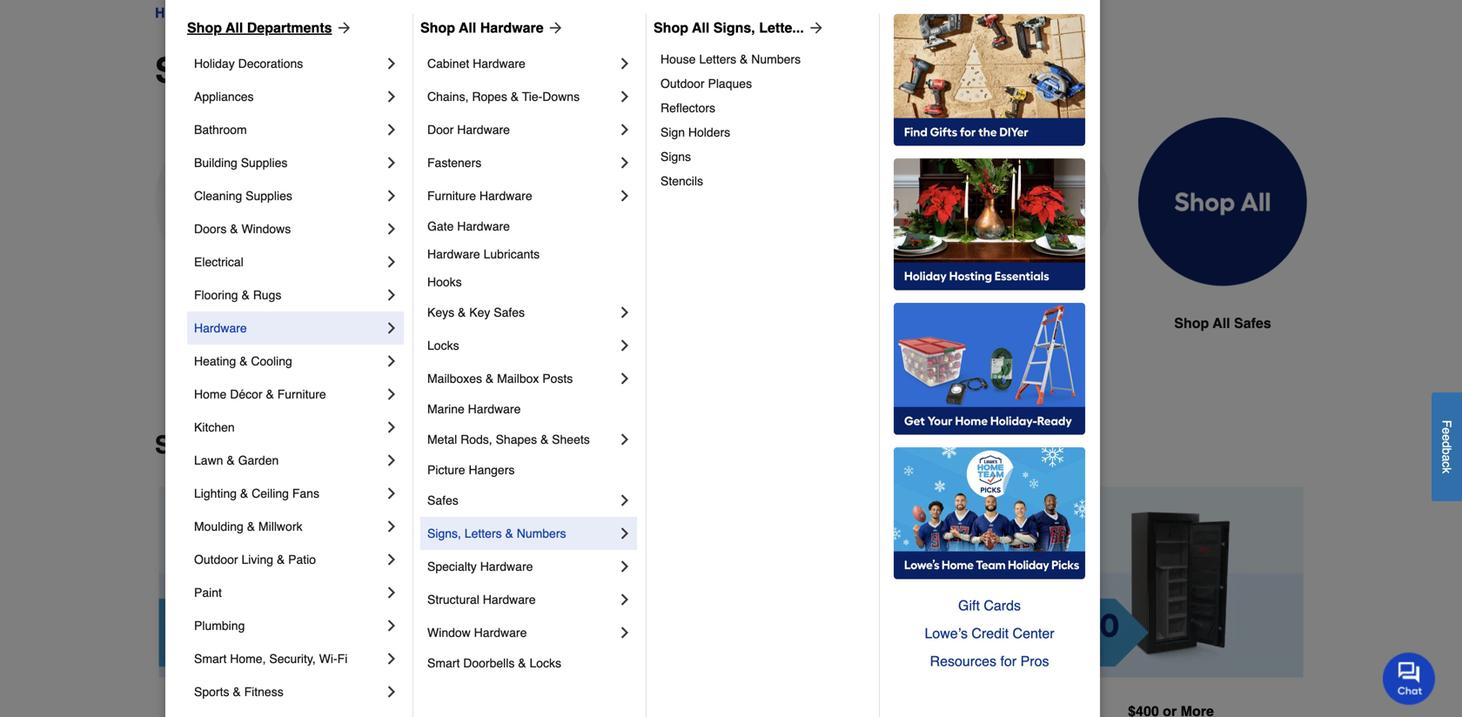 Task type: locate. For each thing, give the bounding box(es) containing it.
shop up cabinet
[[420, 20, 455, 36]]

shop up holiday
[[187, 20, 222, 36]]

sports & fitness
[[194, 685, 283, 699]]

1 vertical spatial furniture
[[277, 387, 326, 401]]

doors & windows link
[[194, 212, 383, 245]]

c
[[1440, 461, 1454, 467]]

1 vertical spatial outdoor
[[194, 553, 238, 567]]

furniture up the gate
[[427, 189, 476, 203]]

numbers up outdoor plaques link
[[751, 52, 801, 66]]

keys & key safes
[[427, 305, 525, 319]]

0 horizontal spatial numbers
[[517, 527, 566, 540]]

doors & windows
[[194, 222, 291, 236]]

f e e d b a c k button
[[1432, 392, 1462, 501]]

chevron right image for holiday decorations
[[383, 55, 400, 72]]

chevron right image for chains, ropes & tie-downs
[[616, 88, 634, 105]]

signs, up specialty
[[427, 527, 461, 540]]

lette...
[[759, 20, 804, 36]]

& left tie-
[[511, 90, 519, 104]]

living
[[241, 553, 273, 567]]

mailbox
[[497, 372, 539, 386]]

numbers inside signs, letters & numbers link
[[517, 527, 566, 540]]

home for home safes
[[593, 315, 632, 331]]

chevron right image for heating & cooling
[[383, 352, 400, 370]]

0 vertical spatial shop
[[1174, 315, 1209, 331]]

0 horizontal spatial safes link
[[288, 3, 323, 23]]

1 vertical spatial locks
[[530, 656, 561, 670]]

& left patio
[[277, 553, 285, 567]]

chevron right image for paint
[[383, 584, 400, 601]]

gift cards
[[958, 597, 1021, 614]]

2 horizontal spatial arrow right image
[[804, 19, 825, 37]]

chains,
[[427, 90, 469, 104]]

doorbells
[[463, 656, 515, 670]]

1 vertical spatial signs,
[[427, 527, 461, 540]]

hardware
[[209, 5, 272, 21], [480, 20, 544, 36], [473, 57, 526, 70], [457, 123, 510, 137], [479, 189, 532, 203], [457, 219, 510, 233], [427, 247, 480, 261], [194, 321, 247, 335], [468, 402, 521, 416], [480, 560, 533, 574], [483, 593, 536, 607], [474, 626, 527, 640]]

hardware up window hardware link on the bottom left of page
[[483, 593, 536, 607]]

chains, ropes & tie-downs
[[427, 90, 580, 104]]

signs, up house letters & numbers
[[713, 20, 755, 36]]

0 vertical spatial numbers
[[751, 52, 801, 66]]

2 horizontal spatial home
[[593, 315, 632, 331]]

0 horizontal spatial shop
[[187, 20, 222, 36]]

moulding & millwork
[[194, 520, 302, 533]]

patio
[[288, 553, 316, 567]]

hardware down mailboxes & mailbox posts
[[468, 402, 521, 416]]

0 horizontal spatial smart
[[194, 652, 227, 666]]

safes link up signs, letters & numbers
[[427, 484, 616, 517]]

& left sheets
[[540, 433, 549, 446]]

2 arrow right image from the left
[[544, 19, 565, 37]]

0 horizontal spatial letters
[[465, 527, 502, 540]]

numbers inside house letters & numbers link
[[751, 52, 801, 66]]

a black honeywell chest safe with the top open. image
[[745, 117, 914, 286]]

outdoor living & patio
[[194, 553, 316, 567]]

d
[[1440, 441, 1454, 448]]

numbers up specialty hardware link
[[517, 527, 566, 540]]

chevron right image for electrical
[[383, 253, 400, 271]]

hardware up holiday decorations at the top of page
[[209, 5, 272, 21]]

1 vertical spatial supplies
[[246, 189, 292, 203]]

smart home, security, wi-fi link
[[194, 642, 383, 675]]

1 vertical spatial letters
[[465, 527, 502, 540]]

chevron right image for mailboxes & mailbox posts
[[616, 370, 634, 387]]

gate hardware
[[427, 219, 510, 233]]

window hardware link
[[427, 616, 616, 649]]

2 shop from the left
[[420, 20, 455, 36]]

cabinet hardware
[[427, 57, 526, 70]]

& right sports
[[233, 685, 241, 699]]

1 horizontal spatial furniture
[[427, 189, 476, 203]]

keys
[[427, 305, 454, 319]]

& up the plaques
[[740, 52, 748, 66]]

1 vertical spatial numbers
[[517, 527, 566, 540]]

shop all safes link
[[1138, 117, 1307, 376]]

chevron right image for specialty hardware
[[616, 558, 634, 575]]

specialty hardware
[[427, 560, 533, 574]]

chevron right image for home décor & furniture
[[383, 386, 400, 403]]

hardware down flooring
[[194, 321, 247, 335]]

metal rods, shapes & sheets link
[[427, 423, 616, 456]]

shop for shop all departments
[[187, 20, 222, 36]]

shop all hardware
[[420, 20, 544, 36]]

house
[[661, 52, 696, 66]]

chevron right image for sports & fitness
[[383, 683, 400, 701]]

hardware down signs, letters & numbers
[[480, 560, 533, 574]]

door hardware link
[[427, 113, 616, 146]]

arrow right image
[[332, 19, 353, 37], [544, 19, 565, 37], [804, 19, 825, 37]]

supplies up windows
[[246, 189, 292, 203]]

3 arrow right image from the left
[[804, 19, 825, 37]]

door hardware
[[427, 123, 510, 137]]

b
[[1440, 448, 1454, 455]]

0 vertical spatial locks
[[427, 339, 459, 352]]

metal rods, shapes & sheets
[[427, 433, 590, 446]]

marine
[[427, 402, 465, 416]]

1 vertical spatial safes link
[[427, 484, 616, 517]]

security,
[[269, 652, 316, 666]]

electrical
[[194, 255, 244, 269]]

chevron right image
[[383, 55, 400, 72], [616, 55, 634, 72], [616, 88, 634, 105], [616, 121, 634, 138], [383, 154, 400, 171], [616, 154, 634, 171], [383, 187, 400, 205], [383, 286, 400, 304], [383, 319, 400, 337], [616, 370, 634, 387], [383, 419, 400, 436], [616, 431, 634, 448], [383, 452, 400, 469], [383, 485, 400, 502], [383, 551, 400, 568], [616, 558, 634, 575], [383, 584, 400, 601], [383, 650, 400, 668], [383, 683, 400, 701]]

tie-
[[522, 90, 542, 104]]

1 horizontal spatial locks
[[530, 656, 561, 670]]

0 vertical spatial home
[[155, 5, 194, 21]]

safes inside 'link'
[[433, 315, 470, 331]]

e
[[1440, 427, 1454, 434], [1440, 434, 1454, 441]]

1 horizontal spatial arrow right image
[[544, 19, 565, 37]]

arrow right image up holiday decorations link
[[332, 19, 353, 37]]

by
[[294, 431, 323, 459]]

1 horizontal spatial home
[[194, 387, 227, 401]]

shop all. image
[[1138, 117, 1307, 287]]

chevron right image for bathroom
[[383, 121, 400, 138]]

gift cards link
[[894, 592, 1085, 620]]

supplies up cleaning supplies
[[241, 156, 288, 170]]

safes link up holiday decorations link
[[288, 3, 323, 23]]

0 horizontal spatial arrow right image
[[332, 19, 353, 37]]

mailboxes & mailbox posts
[[427, 372, 573, 386]]

garden
[[238, 453, 279, 467]]

1 vertical spatial home
[[593, 315, 632, 331]]

& up specialty hardware link
[[505, 527, 513, 540]]

home,
[[230, 652, 266, 666]]

locks down gun safes
[[427, 339, 459, 352]]

smart down window
[[427, 656, 460, 670]]

fitness
[[244, 685, 283, 699]]

& left ceiling
[[240, 486, 248, 500]]

1 horizontal spatial smart
[[427, 656, 460, 670]]

arrow right image inside shop all hardware link
[[544, 19, 565, 37]]

& right doors
[[230, 222, 238, 236]]

arrow right image up cabinet hardware link
[[544, 19, 565, 37]]

electrical link
[[194, 245, 383, 278]]

hardware link up cooling
[[194, 312, 383, 345]]

holiday
[[194, 57, 235, 70]]

0 vertical spatial safes link
[[288, 3, 323, 23]]

home link
[[155, 3, 194, 23]]

furniture down heating & cooling 'link'
[[277, 387, 326, 401]]

chevron right image for safes
[[616, 492, 634, 509]]

sign holders
[[661, 125, 730, 139]]

lawn & garden link
[[194, 444, 383, 477]]

arrow right image up house letters & numbers link
[[804, 19, 825, 37]]

arrow right image inside shop all signs, lette... link
[[804, 19, 825, 37]]

smart up sports
[[194, 652, 227, 666]]

ceiling
[[252, 486, 289, 500]]

arrow right image for shop all hardware
[[544, 19, 565, 37]]

signs, inside signs, letters & numbers link
[[427, 527, 461, 540]]

outdoor living & patio link
[[194, 543, 383, 576]]

chevron right image for signs, letters & numbers
[[616, 525, 634, 542]]

1 horizontal spatial signs,
[[713, 20, 755, 36]]

chevron right image for fasteners
[[616, 154, 634, 171]]

chevron right image for building supplies
[[383, 154, 400, 171]]

hardware link up holiday decorations at the top of page
[[209, 3, 272, 23]]

picture hangers link
[[427, 456, 634, 484]]

$400 or more. image
[[1038, 487, 1304, 678]]

1 horizontal spatial shop
[[1174, 315, 1209, 331]]

chevron right image for furniture hardware
[[616, 187, 634, 205]]

shop inside shop all safes link
[[1174, 315, 1209, 331]]

wi-
[[319, 652, 337, 666]]

chevron right image for lawn & garden
[[383, 452, 400, 469]]

letters up "outdoor plaques"
[[699, 52, 736, 66]]

k
[[1440, 467, 1454, 473]]

0 horizontal spatial outdoor
[[194, 553, 238, 567]]

outdoor down "house"
[[661, 77, 705, 91]]

& left key
[[458, 305, 466, 319]]

1 shop from the left
[[187, 20, 222, 36]]

1 horizontal spatial safes link
[[427, 484, 616, 517]]

chevron right image for outdoor living & patio
[[383, 551, 400, 568]]

all
[[226, 20, 243, 36], [459, 20, 476, 36], [692, 20, 710, 36], [1213, 315, 1230, 331]]

0 vertical spatial supplies
[[241, 156, 288, 170]]

1 vertical spatial shop
[[155, 431, 216, 459]]

chevron right image for metal rods, shapes & sheets
[[616, 431, 634, 448]]

chevron right image
[[383, 88, 400, 105], [383, 121, 400, 138], [616, 187, 634, 205], [383, 220, 400, 238], [383, 253, 400, 271], [616, 304, 634, 321], [616, 337, 634, 354], [383, 352, 400, 370], [383, 386, 400, 403], [616, 492, 634, 509], [383, 518, 400, 535], [616, 525, 634, 542], [616, 591, 634, 608], [383, 617, 400, 634], [616, 624, 634, 641]]

gun safes
[[402, 315, 470, 331]]

3 shop from the left
[[654, 20, 688, 36]]

1 horizontal spatial outdoor
[[661, 77, 705, 91]]

shop up "house"
[[654, 20, 688, 36]]

gift
[[958, 597, 980, 614]]

outdoor plaques link
[[661, 71, 867, 96]]

fireproof safes link
[[155, 117, 324, 376]]

0 vertical spatial outdoor
[[661, 77, 705, 91]]

cleaning supplies
[[194, 189, 292, 203]]

0 horizontal spatial furniture
[[277, 387, 326, 401]]

supplies for cleaning supplies
[[246, 189, 292, 203]]

letters for house
[[699, 52, 736, 66]]

cleaning
[[194, 189, 242, 203]]

0 vertical spatial furniture
[[427, 189, 476, 203]]

0 horizontal spatial shop
[[155, 431, 216, 459]]

letters
[[699, 52, 736, 66], [465, 527, 502, 540]]

e up d
[[1440, 427, 1454, 434]]

locks down window hardware link on the bottom left of page
[[530, 656, 561, 670]]

building supplies
[[194, 156, 288, 170]]

appliances link
[[194, 80, 383, 113]]

sign holders link
[[661, 120, 867, 144]]

0 vertical spatial signs,
[[713, 20, 755, 36]]

1 arrow right image from the left
[[332, 19, 353, 37]]

letters up the specialty hardware
[[465, 527, 502, 540]]

cards
[[984, 597, 1021, 614]]

lighting
[[194, 486, 237, 500]]

e up b
[[1440, 434, 1454, 441]]

2 horizontal spatial shop
[[654, 20, 688, 36]]

chevron right image for moulding & millwork
[[383, 518, 400, 535]]

& left cooling
[[239, 354, 248, 368]]

supplies for building supplies
[[241, 156, 288, 170]]

1 horizontal spatial numbers
[[751, 52, 801, 66]]

&
[[740, 52, 748, 66], [511, 90, 519, 104], [230, 222, 238, 236], [241, 288, 250, 302], [458, 305, 466, 319], [239, 354, 248, 368], [486, 372, 494, 386], [266, 387, 274, 401], [540, 433, 549, 446], [227, 453, 235, 467], [240, 486, 248, 500], [247, 520, 255, 533], [505, 527, 513, 540], [277, 553, 285, 567], [518, 656, 526, 670], [233, 685, 241, 699]]

window
[[427, 626, 471, 640]]

numbers for signs, letters & numbers
[[517, 527, 566, 540]]

fasteners link
[[427, 146, 616, 179]]

chevron right image for hardware
[[383, 319, 400, 337]]

chevron right image for lighting & ceiling fans
[[383, 485, 400, 502]]

kitchen
[[194, 420, 235, 434]]

outdoor
[[661, 77, 705, 91], [194, 553, 238, 567]]

0 vertical spatial letters
[[699, 52, 736, 66]]

lowe's home team holiday picks. image
[[894, 447, 1085, 580]]

$99 or less. image
[[158, 487, 424, 678]]

& down window hardware link on the bottom left of page
[[518, 656, 526, 670]]

0 horizontal spatial signs,
[[427, 527, 461, 540]]

chevron right image for locks
[[616, 337, 634, 354]]

arrow right image inside shop all departments link
[[332, 19, 353, 37]]

chevron right image for keys & key safes
[[616, 304, 634, 321]]

0 horizontal spatial home
[[155, 5, 194, 21]]

smart home, security, wi-fi
[[194, 652, 348, 666]]

1 horizontal spatial letters
[[699, 52, 736, 66]]

signs, letters & numbers link
[[427, 517, 616, 550]]

window hardware
[[427, 626, 527, 640]]

chevron right image for flooring & rugs
[[383, 286, 400, 304]]

chevron right image for cabinet hardware
[[616, 55, 634, 72]]

gate hardware link
[[427, 212, 634, 240]]

outdoor for outdoor plaques
[[661, 77, 705, 91]]

find gifts for the diyer. image
[[894, 14, 1085, 146]]

1 horizontal spatial shop
[[420, 20, 455, 36]]

numbers for house letters & numbers
[[751, 52, 801, 66]]

gun
[[402, 315, 429, 331]]

rods,
[[460, 433, 492, 446]]

file safes link
[[942, 117, 1110, 376]]

hardware up hardware lubricants
[[457, 219, 510, 233]]

outdoor down moulding at the left bottom of page
[[194, 553, 238, 567]]

& left "mailbox"
[[486, 372, 494, 386]]

hardware up smart doorbells & locks
[[474, 626, 527, 640]]

2 vertical spatial home
[[194, 387, 227, 401]]

chevron right image for window hardware
[[616, 624, 634, 641]]

hooks link
[[427, 268, 634, 296]]



Task type: describe. For each thing, give the bounding box(es) containing it.
$200 to $400. image
[[745, 487, 1010, 678]]

sports
[[194, 685, 229, 699]]

sign
[[661, 125, 685, 139]]

plumbing link
[[194, 609, 383, 642]]

a
[[1440, 455, 1454, 461]]

0 horizontal spatial locks
[[427, 339, 459, 352]]

a black sentrysafe home safe with the door ajar. image
[[548, 117, 717, 286]]

signs, inside shop all signs, lette... link
[[713, 20, 755, 36]]

f
[[1440, 420, 1454, 427]]

a black sentrysafe fireproof safe. image
[[155, 117, 324, 286]]

holiday decorations
[[194, 57, 303, 70]]

chevron right image for plumbing
[[383, 617, 400, 634]]

0 vertical spatial hardware link
[[209, 3, 272, 23]]

arrow right image for shop all departments
[[332, 19, 353, 37]]

posts
[[542, 372, 573, 386]]

a tall black sports afield gun safe. image
[[352, 117, 520, 286]]

home safes link
[[548, 117, 717, 376]]

cabinet hardware link
[[427, 47, 616, 80]]

all for hardware
[[459, 20, 476, 36]]

door
[[427, 123, 454, 137]]

paint link
[[194, 576, 383, 609]]

moulding
[[194, 520, 244, 533]]

home safes
[[593, 315, 673, 331]]

decorations
[[238, 57, 303, 70]]

lowe's credit center link
[[894, 620, 1085, 647]]

gate
[[427, 219, 454, 233]]

chevron right image for kitchen
[[383, 419, 400, 436]]

lubricants
[[484, 247, 540, 261]]

stencils link
[[661, 169, 867, 193]]

flooring
[[194, 288, 238, 302]]

fasteners
[[427, 156, 481, 170]]

hardware lubricants link
[[427, 240, 634, 268]]

all for departments
[[226, 20, 243, 36]]

furniture hardware link
[[427, 179, 616, 212]]

shop all safes
[[1174, 315, 1271, 331]]

price
[[330, 431, 389, 459]]

hardware inside 'link'
[[457, 219, 510, 233]]

shop for shop safes by price
[[155, 431, 216, 459]]

file safes
[[994, 315, 1059, 331]]

1 vertical spatial hardware link
[[194, 312, 383, 345]]

home for home décor & furniture
[[194, 387, 227, 401]]

smart doorbells & locks link
[[427, 649, 634, 677]]

signs
[[661, 150, 691, 164]]

chevron right image for doors & windows
[[383, 220, 400, 238]]

hangers
[[469, 463, 515, 477]]

& right décor
[[266, 387, 274, 401]]

structural hardware link
[[427, 583, 616, 616]]

shop all signs, lette...
[[654, 20, 804, 36]]

plaques
[[708, 77, 752, 91]]

& left 'rugs'
[[241, 288, 250, 302]]

house letters & numbers
[[661, 52, 801, 66]]

departments
[[247, 20, 332, 36]]

specialty hardware link
[[427, 550, 616, 583]]

resources
[[930, 653, 996, 669]]

locks link
[[427, 329, 616, 362]]

arrow right image for shop all signs, lette...
[[804, 19, 825, 37]]

cleaning supplies link
[[194, 179, 383, 212]]

building
[[194, 156, 237, 170]]

pros
[[1020, 653, 1049, 669]]

& right lawn on the left bottom of the page
[[227, 453, 235, 467]]

hardware lubricants
[[427, 247, 540, 261]]

chevron right image for smart home, security, wi-fi
[[383, 650, 400, 668]]

smart for smart home, security, wi-fi
[[194, 652, 227, 666]]

picture
[[427, 463, 465, 477]]

center
[[1013, 625, 1054, 641]]

reflectors
[[661, 101, 715, 115]]

shop for shop all hardware
[[420, 20, 455, 36]]

shop all departments
[[187, 20, 332, 36]]

hardware up cabinet hardware link
[[480, 20, 544, 36]]

a black sentrysafe file safe with a key in the lock and the lid ajar. image
[[942, 117, 1110, 286]]

metal
[[427, 433, 457, 446]]

mailboxes
[[427, 372, 482, 386]]

hardware up hooks
[[427, 247, 480, 261]]

1 e from the top
[[1440, 427, 1454, 434]]

credit
[[972, 625, 1009, 641]]

mailboxes & mailbox posts link
[[427, 362, 616, 395]]

outdoor for outdoor living & patio
[[194, 553, 238, 567]]

shop for shop all safes
[[1174, 315, 1209, 331]]

home for home
[[155, 5, 194, 21]]

keys & key safes link
[[427, 296, 616, 329]]

chevron right image for structural hardware
[[616, 591, 634, 608]]

chat invite button image
[[1383, 652, 1436, 705]]

all for safes
[[1213, 315, 1230, 331]]

lighting & ceiling fans
[[194, 486, 319, 500]]

$100 to $200. image
[[452, 487, 717, 678]]

shop for shop all signs, lette...
[[654, 20, 688, 36]]

signs, letters & numbers
[[427, 527, 566, 540]]

letters for signs,
[[465, 527, 502, 540]]

moulding & millwork link
[[194, 510, 383, 543]]

hooks
[[427, 275, 462, 289]]

gun safes link
[[352, 117, 520, 376]]

shop all signs, lette... link
[[654, 17, 825, 38]]

house letters & numbers link
[[661, 47, 867, 71]]

for
[[1000, 653, 1017, 669]]

hardware down ropes
[[457, 123, 510, 137]]

heating
[[194, 354, 236, 368]]

reflectors link
[[661, 96, 867, 120]]

& left millwork
[[247, 520, 255, 533]]

cooling
[[251, 354, 292, 368]]

holiday hosting essentials. image
[[894, 158, 1085, 291]]

shapes
[[496, 433, 537, 446]]

chevron right image for appliances
[[383, 88, 400, 105]]

home décor & furniture link
[[194, 378, 383, 411]]

structural
[[427, 593, 479, 607]]

lawn
[[194, 453, 223, 467]]

& inside 'link'
[[239, 354, 248, 368]]

fireproof safes
[[188, 315, 290, 331]]

all for signs,
[[692, 20, 710, 36]]

lawn & garden
[[194, 453, 279, 467]]

plumbing
[[194, 619, 245, 633]]

holiday decorations link
[[194, 47, 383, 80]]

stencils
[[661, 174, 703, 188]]

hardware inside "link"
[[468, 402, 521, 416]]

kitchen link
[[194, 411, 383, 444]]

smart for smart doorbells & locks
[[427, 656, 460, 670]]

get your home holiday-ready. image
[[894, 303, 1085, 435]]

chevron right image for cleaning supplies
[[383, 187, 400, 205]]

bathroom
[[194, 123, 247, 137]]

hardware up chains, ropes & tie-downs
[[473, 57, 526, 70]]

hardware down fasteners link
[[479, 189, 532, 203]]

2 e from the top
[[1440, 434, 1454, 441]]

heating & cooling
[[194, 354, 292, 368]]

chevron right image for door hardware
[[616, 121, 634, 138]]



Task type: vqa. For each thing, say whether or not it's contained in the screenshot.
'Accessible Bathroom'
no



